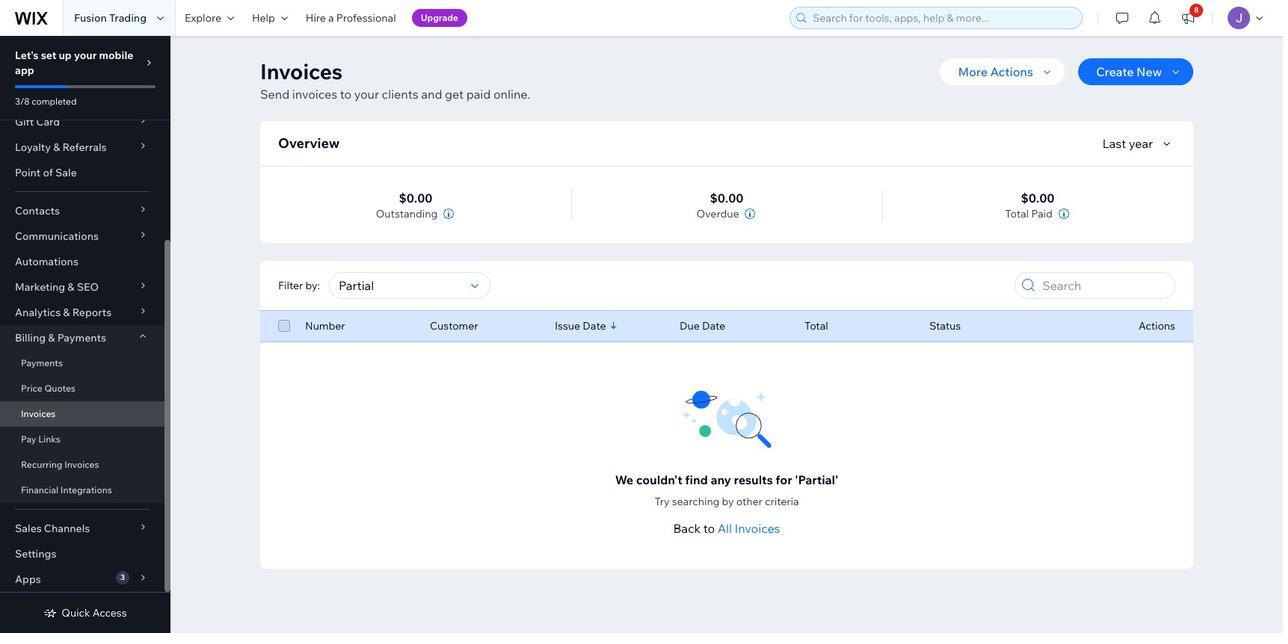 Task type: locate. For each thing, give the bounding box(es) containing it.
Search for tools, apps, help & more... field
[[808, 7, 1077, 28]]

3
[[120, 573, 125, 582]]

0 vertical spatial payments
[[57, 331, 106, 345]]

customer
[[430, 319, 478, 333]]

links
[[38, 434, 60, 445]]

& left reports
[[63, 306, 70, 319]]

invoices up the invoices
[[260, 58, 343, 84]]

1 vertical spatial your
[[354, 87, 379, 102]]

1 horizontal spatial total
[[1005, 207, 1029, 221]]

& left seo on the left top
[[68, 280, 74, 294]]

payments inside "link"
[[21, 357, 63, 369]]

$0.00 for outstanding
[[399, 191, 433, 206]]

communications button
[[0, 224, 164, 249]]

0 vertical spatial to
[[340, 87, 351, 102]]

your right up at the top
[[74, 49, 97, 62]]

actions inside button
[[990, 64, 1033, 79]]

number
[[305, 319, 345, 333]]

3 $0.00 from the left
[[1021, 191, 1055, 206]]

marketing
[[15, 280, 65, 294]]

communications
[[15, 230, 99, 243]]

0 vertical spatial your
[[74, 49, 97, 62]]

issue
[[555, 319, 580, 333]]

get
[[445, 87, 464, 102]]

couldn't
[[636, 473, 682, 487]]

seo
[[77, 280, 99, 294]]

hire a professional
[[306, 11, 396, 25]]

payments
[[57, 331, 106, 345], [21, 357, 63, 369]]

date
[[583, 319, 606, 333], [702, 319, 725, 333]]

payments link
[[0, 351, 164, 376]]

outstanding
[[376, 207, 438, 221]]

1 horizontal spatial to
[[703, 521, 715, 536]]

to
[[340, 87, 351, 102], [703, 521, 715, 536]]

& inside loyalty & referrals dropdown button
[[53, 141, 60, 154]]

1 $0.00 from the left
[[399, 191, 433, 206]]

filter by:
[[278, 279, 320, 292]]

invoices link
[[0, 402, 164, 427]]

up
[[59, 49, 72, 62]]

None checkbox
[[278, 317, 290, 335]]

your inside let's set up your mobile app
[[74, 49, 97, 62]]

total for total paid
[[1005, 207, 1029, 221]]

2 date from the left
[[702, 319, 725, 333]]

1 date from the left
[[583, 319, 606, 333]]

& for billing
[[48, 331, 55, 345]]

& inside billing & payments popup button
[[48, 331, 55, 345]]

8 button
[[1172, 0, 1205, 36]]

2 $0.00 from the left
[[710, 191, 744, 206]]

let's set up your mobile app
[[15, 49, 133, 77]]

& inside analytics & reports popup button
[[63, 306, 70, 319]]

your left clients
[[354, 87, 379, 102]]

1 vertical spatial total
[[804, 319, 828, 333]]

issue date
[[555, 319, 606, 333]]

1 horizontal spatial your
[[354, 87, 379, 102]]

for
[[776, 473, 792, 487]]

help button
[[243, 0, 297, 36]]

quick
[[62, 606, 90, 620]]

price
[[21, 383, 42, 394]]

due
[[680, 319, 700, 333]]

0 horizontal spatial your
[[74, 49, 97, 62]]

date right issue on the bottom left of page
[[583, 319, 606, 333]]

0 vertical spatial total
[[1005, 207, 1029, 221]]

loyalty
[[15, 141, 51, 154]]

your inside 'invoices send invoices to your clients and get paid online.'
[[354, 87, 379, 102]]

hire
[[306, 11, 326, 25]]

& right billing
[[48, 331, 55, 345]]

send
[[260, 87, 290, 102]]

$0.00 up overdue
[[710, 191, 744, 206]]

by
[[722, 495, 734, 508]]

gift card
[[15, 115, 60, 129]]

3/8 completed
[[15, 96, 77, 107]]

$0.00 up outstanding
[[399, 191, 433, 206]]

& for analytics
[[63, 306, 70, 319]]

quick access
[[62, 606, 127, 620]]

criteria
[[765, 495, 799, 508]]

last
[[1102, 136, 1126, 151]]

fusion trading
[[74, 11, 147, 25]]

total for total
[[804, 319, 828, 333]]

3/8
[[15, 96, 30, 107]]

point of sale
[[15, 166, 77, 179]]

integrations
[[60, 485, 112, 496]]

1 horizontal spatial date
[[702, 319, 725, 333]]

a
[[328, 11, 334, 25]]

date for due date
[[702, 319, 725, 333]]

& inside marketing & seo dropdown button
[[68, 280, 74, 294]]

to right the invoices
[[340, 87, 351, 102]]

total
[[1005, 207, 1029, 221], [804, 319, 828, 333]]

actions
[[990, 64, 1033, 79], [1138, 319, 1175, 333]]

gift
[[15, 115, 34, 129]]

0 horizontal spatial to
[[340, 87, 351, 102]]

online.
[[493, 87, 530, 102]]

professional
[[336, 11, 396, 25]]

to left all
[[703, 521, 715, 536]]

back
[[673, 521, 701, 536]]

payments up the price quotes
[[21, 357, 63, 369]]

create
[[1096, 64, 1134, 79]]

reports
[[72, 306, 112, 319]]

billing
[[15, 331, 46, 345]]

invoices down pay links link
[[64, 459, 99, 470]]

None field
[[334, 273, 466, 298]]

overdue
[[696, 207, 739, 221]]

& right loyalty
[[53, 141, 60, 154]]

2 horizontal spatial $0.00
[[1021, 191, 1055, 206]]

mobile
[[99, 49, 133, 62]]

invoices up pay links on the left bottom
[[21, 408, 56, 419]]

paid
[[1031, 207, 1053, 221]]

$0.00 up the paid
[[1021, 191, 1055, 206]]

0 vertical spatial actions
[[990, 64, 1033, 79]]

actions down search field
[[1138, 319, 1175, 333]]

$0.00 for overdue
[[710, 191, 744, 206]]

1 horizontal spatial $0.00
[[710, 191, 744, 206]]

help
[[252, 11, 275, 25]]

1 vertical spatial payments
[[21, 357, 63, 369]]

trading
[[109, 11, 147, 25]]

0 horizontal spatial total
[[804, 319, 828, 333]]

year
[[1129, 136, 1153, 151]]

price quotes link
[[0, 376, 164, 402]]

1 horizontal spatial actions
[[1138, 319, 1175, 333]]

payments down analytics & reports popup button
[[57, 331, 106, 345]]

0 horizontal spatial actions
[[990, 64, 1033, 79]]

date right due
[[702, 319, 725, 333]]

referrals
[[62, 141, 107, 154]]

overview
[[278, 135, 340, 152]]

0 horizontal spatial date
[[583, 319, 606, 333]]

recurring invoices
[[21, 459, 99, 470]]

actions right more
[[990, 64, 1033, 79]]

gift card button
[[0, 109, 164, 135]]

recurring
[[21, 459, 62, 470]]

0 horizontal spatial $0.00
[[399, 191, 433, 206]]

invoices send invoices to your clients and get paid online.
[[260, 58, 530, 102]]

invoices down 'other' at the bottom of the page
[[735, 521, 780, 536]]

sidebar element
[[0, 0, 170, 633]]

pay
[[21, 434, 36, 445]]



Task type: describe. For each thing, give the bounding box(es) containing it.
last year button
[[1102, 135, 1175, 153]]

settings link
[[0, 541, 164, 567]]

1 vertical spatial to
[[703, 521, 715, 536]]

invoices inside recurring invoices link
[[64, 459, 99, 470]]

invoices inside invoices link
[[21, 408, 56, 419]]

channels
[[44, 522, 90, 535]]

& for loyalty
[[53, 141, 60, 154]]

Search field
[[1038, 273, 1170, 298]]

of
[[43, 166, 53, 179]]

other
[[736, 495, 762, 508]]

automations link
[[0, 249, 164, 274]]

due date
[[680, 319, 725, 333]]

more
[[958, 64, 988, 79]]

billing & payments
[[15, 331, 106, 345]]

filter
[[278, 279, 303, 292]]

invoices
[[292, 87, 337, 102]]

pay links
[[21, 434, 60, 445]]

price quotes
[[21, 383, 75, 394]]

settings
[[15, 547, 56, 561]]

sales channels button
[[0, 516, 164, 541]]

fusion
[[74, 11, 107, 25]]

create new button
[[1078, 58, 1193, 85]]

access
[[93, 606, 127, 620]]

1 vertical spatial actions
[[1138, 319, 1175, 333]]

try
[[655, 495, 670, 508]]

invoices inside 'invoices send invoices to your clients and get paid online.'
[[260, 58, 343, 84]]

loyalty & referrals button
[[0, 135, 164, 160]]

card
[[36, 115, 60, 129]]

quotes
[[44, 383, 75, 394]]

payments inside popup button
[[57, 331, 106, 345]]

$0.00 for total paid
[[1021, 191, 1055, 206]]

more actions
[[958, 64, 1033, 79]]

upgrade
[[421, 12, 458, 23]]

point
[[15, 166, 41, 179]]

recurring invoices link
[[0, 452, 164, 478]]

find
[[685, 473, 708, 487]]

upgrade button
[[412, 9, 467, 27]]

set
[[41, 49, 56, 62]]

let's
[[15, 49, 39, 62]]

to inside 'invoices send invoices to your clients and get paid online.'
[[340, 87, 351, 102]]

loyalty & referrals
[[15, 141, 107, 154]]

all
[[718, 521, 732, 536]]

quick access button
[[44, 606, 127, 620]]

explore
[[185, 11, 221, 25]]

sale
[[55, 166, 77, 179]]

all invoices button
[[718, 520, 780, 538]]

sales
[[15, 522, 42, 535]]

billing & payments button
[[0, 325, 164, 351]]

& for marketing
[[68, 280, 74, 294]]

analytics & reports button
[[0, 300, 164, 325]]

analytics
[[15, 306, 61, 319]]

app
[[15, 64, 34, 77]]

8
[[1194, 5, 1199, 15]]

paid
[[466, 87, 491, 102]]

create new
[[1096, 64, 1162, 79]]

date for issue date
[[583, 319, 606, 333]]

'partial'
[[795, 473, 838, 487]]

any
[[711, 473, 731, 487]]

sales channels
[[15, 522, 90, 535]]

apps
[[15, 573, 41, 586]]

status
[[929, 319, 961, 333]]

financial integrations
[[21, 485, 112, 496]]

last year
[[1102, 136, 1153, 151]]

financial
[[21, 485, 58, 496]]

marketing & seo button
[[0, 274, 164, 300]]

contacts
[[15, 204, 60, 218]]

point of sale link
[[0, 160, 164, 185]]

back to all invoices
[[673, 521, 780, 536]]

marketing & seo
[[15, 280, 99, 294]]

searching
[[672, 495, 720, 508]]

and
[[421, 87, 442, 102]]

analytics & reports
[[15, 306, 112, 319]]

more actions button
[[940, 58, 1065, 85]]

pay links link
[[0, 427, 164, 452]]

contacts button
[[0, 198, 164, 224]]

automations
[[15, 255, 78, 268]]

total paid
[[1005, 207, 1053, 221]]

we couldn't find any results for 'partial' try searching by other criteria
[[615, 473, 838, 508]]



Task type: vqa. For each thing, say whether or not it's contained in the screenshot.
leftmost offered
no



